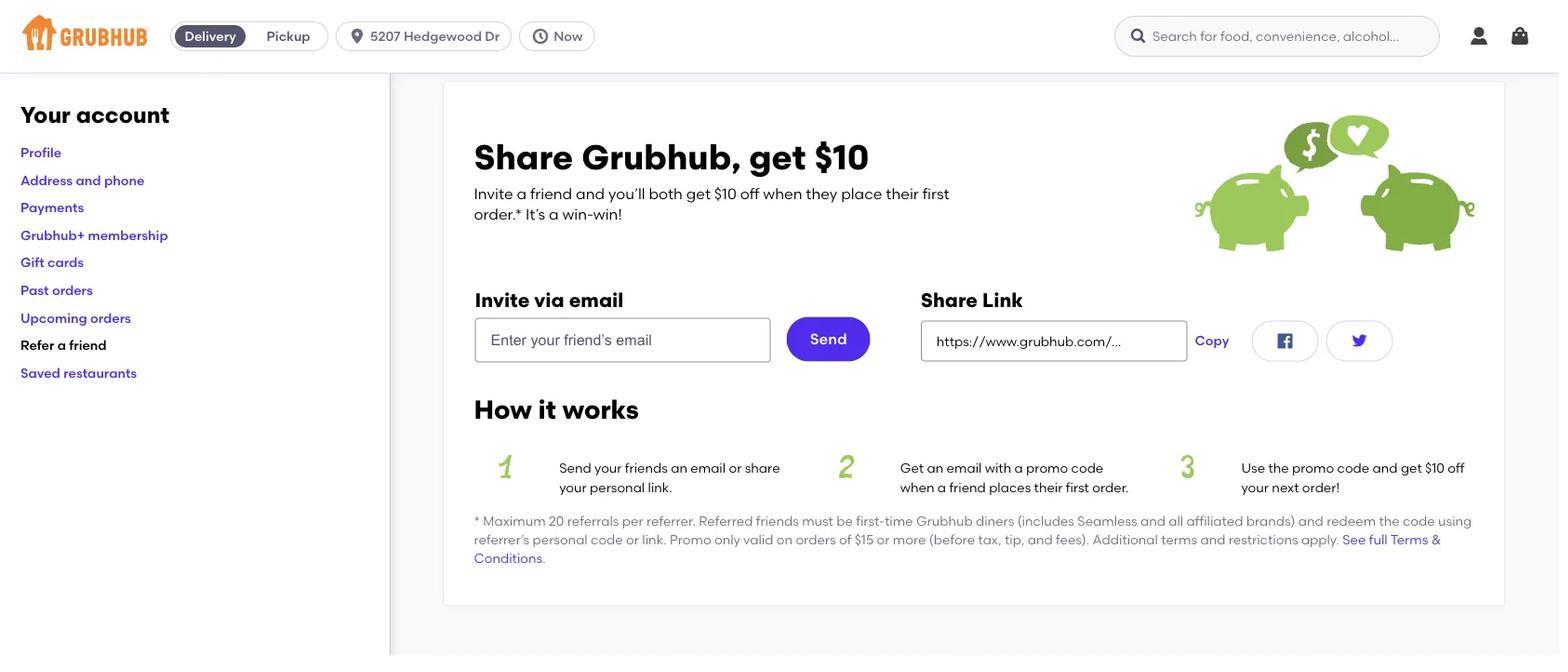 Task type: locate. For each thing, give the bounding box(es) containing it.
when
[[764, 184, 803, 202], [901, 479, 935, 495]]

1 an from the left
[[671, 460, 688, 476]]

1 vertical spatial when
[[901, 479, 935, 495]]

0 vertical spatial their
[[886, 184, 919, 202]]

0 horizontal spatial svg image
[[1130, 27, 1149, 46]]

0 vertical spatial link.
[[648, 479, 673, 495]]

get up they
[[750, 137, 807, 178]]

they
[[806, 184, 838, 202]]

main navigation navigation
[[0, 0, 1560, 73]]

more
[[893, 532, 927, 548]]

0 horizontal spatial send
[[560, 460, 592, 476]]

friend up saved restaurants link
[[69, 337, 107, 353]]

share
[[745, 460, 780, 476]]

0 horizontal spatial or
[[626, 532, 639, 548]]

1 horizontal spatial an
[[928, 460, 944, 476]]

$10
[[815, 137, 870, 178], [715, 184, 737, 202], [1426, 460, 1445, 476]]

$10 right both
[[715, 184, 737, 202]]

the inside * maximum 20 referrals per referrer. referred friends must be first-time grubhub diners (includes seamless and all affiliated brands) and redeem the code using referrer's personal code or link. promo only valid on orders of $15 or more (before tax, tip, and fees). additional terms and restrictions apply.
[[1380, 513, 1400, 529]]

must
[[802, 513, 834, 529]]

&
[[1432, 532, 1442, 548]]

promo
[[1027, 460, 1069, 476], [1293, 460, 1335, 476]]

1 vertical spatial off
[[1449, 460, 1465, 476]]

1 vertical spatial svg image
[[1349, 330, 1371, 352]]

send inside button
[[810, 330, 848, 348]]

hedgewood
[[404, 28, 482, 44]]

1 horizontal spatial their
[[1035, 479, 1063, 495]]

None text field
[[921, 320, 1188, 361]]

0 vertical spatial send
[[810, 330, 848, 348]]

2 horizontal spatial $10
[[1426, 460, 1445, 476]]

win!
[[594, 205, 622, 223]]

past orders link
[[20, 282, 93, 298]]

a right it's
[[549, 205, 559, 223]]

Enter your friend's email email field
[[475, 318, 771, 362]]

1 horizontal spatial or
[[729, 460, 742, 476]]

orders down must
[[796, 532, 836, 548]]

2 promo from the left
[[1293, 460, 1335, 476]]

copy button
[[1188, 320, 1237, 361]]

$10 up place
[[815, 137, 870, 178]]

refer a friend
[[20, 337, 107, 353]]

share up it's
[[474, 137, 574, 178]]

off up using
[[1449, 460, 1465, 476]]

1 horizontal spatial friend
[[530, 184, 573, 202]]

2 horizontal spatial friend
[[950, 479, 986, 495]]

share left link
[[921, 288, 978, 312]]

their inside share grubhub, get $10 invite a friend and you'll both get $10 off when they place their first order.* it's a win-win!
[[886, 184, 919, 202]]

2 vertical spatial $10
[[1426, 460, 1445, 476]]

and left all
[[1141, 513, 1166, 529]]

1 horizontal spatial promo
[[1293, 460, 1335, 476]]

the up full
[[1380, 513, 1400, 529]]

friends
[[625, 460, 668, 476], [757, 513, 799, 529]]

first right place
[[923, 184, 950, 202]]

2 an from the left
[[928, 460, 944, 476]]

works
[[563, 394, 639, 425]]

1 vertical spatial first
[[1066, 479, 1090, 495]]

get an email with a promo code when a friend places their first order.
[[901, 460, 1130, 495]]

0 horizontal spatial their
[[886, 184, 919, 202]]

svg image inside main navigation navigation
[[1130, 27, 1149, 46]]

additional
[[1093, 532, 1159, 548]]

and inside the use the promo code and get $10 off your next order!
[[1373, 460, 1399, 476]]

account
[[76, 101, 170, 128]]

first-
[[856, 513, 885, 529]]

friend up it's
[[530, 184, 573, 202]]

when inside get an email with a promo code when a friend places their first order.
[[901, 479, 935, 495]]

personal down 20
[[533, 532, 588, 548]]

share grubhub, get $10 invite a friend and you'll both get $10 off when they place their first order.* it's a win-win!
[[474, 137, 950, 223]]

0 horizontal spatial when
[[764, 184, 803, 202]]

0 vertical spatial first
[[923, 184, 950, 202]]

when left they
[[764, 184, 803, 202]]

invite up order.*
[[474, 184, 513, 202]]

friend inside get an email with a promo code when a friend places their first order.
[[950, 479, 986, 495]]

when down get
[[901, 479, 935, 495]]

a up it's
[[517, 184, 527, 202]]

0 vertical spatial share
[[474, 137, 574, 178]]

all
[[1169, 513, 1184, 529]]

1 horizontal spatial share
[[921, 288, 978, 312]]

order.*
[[474, 205, 522, 223]]

off left they
[[741, 184, 760, 202]]

phone
[[104, 172, 145, 188]]

0 vertical spatial get
[[750, 137, 807, 178]]

link. inside send your friends an email or share your personal link.
[[648, 479, 673, 495]]

an inside send your friends an email or share your personal link.
[[671, 460, 688, 476]]

2 horizontal spatial or
[[877, 532, 890, 548]]

invite
[[474, 184, 513, 202], [475, 288, 530, 312]]

your up 20
[[560, 479, 587, 495]]

1 vertical spatial their
[[1035, 479, 1063, 495]]

friends up on
[[757, 513, 799, 529]]

friends up per
[[625, 460, 668, 476]]

see full terms & conditions link
[[474, 532, 1442, 567]]

1 horizontal spatial friends
[[757, 513, 799, 529]]

1 vertical spatial share
[[921, 288, 978, 312]]

svg image
[[1130, 27, 1149, 46], [1349, 330, 1371, 352]]

an right get
[[928, 460, 944, 476]]

0 vertical spatial invite
[[474, 184, 513, 202]]

svg image
[[1469, 25, 1491, 47], [1510, 25, 1532, 47], [348, 27, 367, 46], [532, 27, 550, 46], [1275, 330, 1297, 352]]

use
[[1242, 460, 1266, 476]]

2 vertical spatial friend
[[950, 479, 986, 495]]

now
[[554, 28, 583, 44]]

1 vertical spatial invite
[[475, 288, 530, 312]]

and up win-
[[576, 184, 605, 202]]

pickup button
[[250, 21, 328, 51]]

0 horizontal spatial get
[[687, 184, 711, 202]]

send for send
[[810, 330, 848, 348]]

0 horizontal spatial an
[[671, 460, 688, 476]]

places
[[990, 479, 1032, 495]]

0 vertical spatial friend
[[530, 184, 573, 202]]

share for grubhub,
[[474, 137, 574, 178]]

valid
[[744, 532, 774, 548]]

the inside the use the promo code and get $10 off your next order!
[[1269, 460, 1290, 476]]

referrer.
[[647, 513, 696, 529]]

via
[[535, 288, 565, 312]]

1 horizontal spatial $10
[[815, 137, 870, 178]]

orders up refer a friend link
[[90, 310, 131, 326]]

1 horizontal spatial when
[[901, 479, 935, 495]]

link. down referrer.
[[643, 532, 667, 548]]

0 horizontal spatial email
[[569, 288, 624, 312]]

code up the order.
[[1072, 460, 1104, 476]]

or right $15
[[877, 532, 890, 548]]

the up next
[[1269, 460, 1290, 476]]

your
[[595, 460, 622, 476], [560, 479, 587, 495], [1242, 479, 1270, 495]]

$10 up using
[[1426, 460, 1445, 476]]

the
[[1269, 460, 1290, 476], [1380, 513, 1400, 529]]

next
[[1273, 479, 1300, 495]]

link.
[[648, 479, 673, 495], [643, 532, 667, 548]]

order!
[[1303, 479, 1340, 495]]

your up referrals
[[595, 460, 622, 476]]

link. up referrer.
[[648, 479, 673, 495]]

tax,
[[979, 532, 1002, 548]]

saved restaurants
[[20, 365, 137, 381]]

1 vertical spatial friends
[[757, 513, 799, 529]]

their
[[886, 184, 919, 202], [1035, 479, 1063, 495]]

a up grubhub on the right of page
[[938, 479, 947, 495]]

0 horizontal spatial personal
[[533, 532, 588, 548]]

step 1 image
[[474, 455, 537, 478]]

0 horizontal spatial share
[[474, 137, 574, 178]]

when inside share grubhub, get $10 invite a friend and you'll both get $10 off when they place their first order.* it's a win-win!
[[764, 184, 803, 202]]

invite via email
[[475, 288, 624, 312]]

email inside get an email with a promo code when a friend places their first order.
[[947, 460, 982, 476]]

0 vertical spatial friends
[[625, 460, 668, 476]]

2 horizontal spatial get
[[1402, 460, 1423, 476]]

an up referrer.
[[671, 460, 688, 476]]

refer
[[20, 337, 54, 353]]

first inside share grubhub, get $10 invite a friend and you'll both get $10 off when they place their first order.* it's a win-win!
[[923, 184, 950, 202]]

2 vertical spatial get
[[1402, 460, 1423, 476]]

personal up per
[[590, 479, 645, 495]]

email left share
[[691, 460, 726, 476]]

win-
[[563, 205, 594, 223]]

or down per
[[626, 532, 639, 548]]

1 vertical spatial send
[[560, 460, 592, 476]]

0 horizontal spatial friends
[[625, 460, 668, 476]]

2 horizontal spatial email
[[947, 460, 982, 476]]

promo up order!
[[1293, 460, 1335, 476]]

1 vertical spatial $10
[[715, 184, 737, 202]]

and
[[76, 172, 101, 188], [576, 184, 605, 202], [1373, 460, 1399, 476], [1141, 513, 1166, 529], [1299, 513, 1324, 529], [1028, 532, 1053, 548], [1201, 532, 1226, 548]]

1 horizontal spatial your
[[595, 460, 622, 476]]

link. inside * maximum 20 referrals per referrer. referred friends must be first-time grubhub diners (includes seamless and all affiliated brands) and redeem the code using referrer's personal code or link. promo only valid on orders of $15 or more (before tax, tip, and fees). additional terms and restrictions apply.
[[643, 532, 667, 548]]

1 vertical spatial link.
[[643, 532, 667, 548]]

send
[[810, 330, 848, 348], [560, 460, 592, 476]]

off inside the use the promo code and get $10 off your next order!
[[1449, 460, 1465, 476]]

share for link
[[921, 288, 978, 312]]

cards
[[47, 255, 84, 270]]

share
[[474, 137, 574, 178], [921, 288, 978, 312]]

their right place
[[886, 184, 919, 202]]

their up '(includes'
[[1035, 479, 1063, 495]]

saved
[[20, 365, 60, 381]]

0 vertical spatial svg image
[[1130, 27, 1149, 46]]

your down use
[[1242, 479, 1270, 495]]

get right both
[[687, 184, 711, 202]]

1 horizontal spatial first
[[1066, 479, 1090, 495]]

friend down with
[[950, 479, 986, 495]]

promo inside the use the promo code and get $10 off your next order!
[[1293, 460, 1335, 476]]

2 vertical spatial orders
[[796, 532, 836, 548]]

upcoming orders link
[[20, 310, 131, 326]]

and down '(includes'
[[1028, 532, 1053, 548]]

full
[[1370, 532, 1388, 548]]

maximum
[[483, 513, 546, 529]]

tip,
[[1005, 532, 1025, 548]]

0 horizontal spatial promo
[[1027, 460, 1069, 476]]

personal
[[590, 479, 645, 495], [533, 532, 588, 548]]

0 vertical spatial personal
[[590, 479, 645, 495]]

1 horizontal spatial the
[[1380, 513, 1400, 529]]

your
[[20, 101, 71, 128]]

0 vertical spatial orders
[[52, 282, 93, 298]]

email right the "via"
[[569, 288, 624, 312]]

grubhub+ membership
[[20, 227, 168, 243]]

and up redeem
[[1373, 460, 1399, 476]]

personal inside * maximum 20 referrals per referrer. referred friends must be first-time grubhub diners (includes seamless and all affiliated brands) and redeem the code using referrer's personal code or link. promo only valid on orders of $15 or more (before tax, tip, and fees). additional terms and restrictions apply.
[[533, 532, 588, 548]]

0 vertical spatial off
[[741, 184, 760, 202]]

0 vertical spatial the
[[1269, 460, 1290, 476]]

get up terms
[[1402, 460, 1423, 476]]

send inside send your friends an email or share your personal link.
[[560, 460, 592, 476]]

how
[[474, 394, 532, 425]]

diners
[[976, 513, 1015, 529]]

0 horizontal spatial first
[[923, 184, 950, 202]]

use the promo code and get $10 off your next order!
[[1242, 460, 1465, 495]]

code up order!
[[1338, 460, 1370, 476]]

0 vertical spatial $10
[[815, 137, 870, 178]]

1 vertical spatial the
[[1380, 513, 1400, 529]]

grubhub+
[[20, 227, 85, 243]]

1 horizontal spatial off
[[1449, 460, 1465, 476]]

0 vertical spatial when
[[764, 184, 803, 202]]

Search for food, convenience, alcohol... search field
[[1115, 16, 1441, 57]]

place
[[842, 184, 883, 202]]

first left the order.
[[1066, 479, 1090, 495]]

invite left the "via"
[[475, 288, 530, 312]]

first
[[923, 184, 950, 202], [1066, 479, 1090, 495]]

you'll
[[609, 184, 646, 202]]

1 vertical spatial friend
[[69, 337, 107, 353]]

1 horizontal spatial send
[[810, 330, 848, 348]]

with
[[985, 460, 1012, 476]]

payments link
[[20, 200, 84, 215]]

1 horizontal spatial personal
[[590, 479, 645, 495]]

orders up upcoming orders 'link'
[[52, 282, 93, 298]]

1 vertical spatial orders
[[90, 310, 131, 326]]

email for invite via email
[[569, 288, 624, 312]]

code down referrals
[[591, 532, 623, 548]]

or left share
[[729, 460, 742, 476]]

2 horizontal spatial your
[[1242, 479, 1270, 495]]

share inside share grubhub, get $10 invite a friend and you'll both get $10 off when they place their first order.* it's a win-win!
[[474, 137, 574, 178]]

and up "apply."
[[1299, 513, 1324, 529]]

upcoming
[[20, 310, 87, 326]]

1 vertical spatial get
[[687, 184, 711, 202]]

referred
[[699, 513, 753, 529]]

address
[[20, 172, 73, 188]]

1 horizontal spatial email
[[691, 460, 726, 476]]

promo up places
[[1027, 460, 1069, 476]]

0 horizontal spatial off
[[741, 184, 760, 202]]

address and phone
[[20, 172, 145, 188]]

1 vertical spatial personal
[[533, 532, 588, 548]]

email left with
[[947, 460, 982, 476]]

0 horizontal spatial the
[[1269, 460, 1290, 476]]

1 promo from the left
[[1027, 460, 1069, 476]]

terms
[[1162, 532, 1198, 548]]

redeem
[[1327, 513, 1377, 529]]

get
[[901, 460, 924, 476]]



Task type: vqa. For each thing, say whether or not it's contained in the screenshot.
the fees).
yes



Task type: describe. For each thing, give the bounding box(es) containing it.
email for get an email with a promo code when a friend places their first order.
[[947, 460, 982, 476]]

code inside the use the promo code and get $10 off your next order!
[[1338, 460, 1370, 476]]

pickup
[[267, 28, 311, 44]]

brands)
[[1247, 513, 1296, 529]]

referrer's
[[474, 532, 530, 548]]

share link
[[921, 288, 1024, 312]]

it
[[539, 394, 557, 425]]

copy
[[1196, 333, 1230, 349]]

past orders
[[20, 282, 93, 298]]

1 horizontal spatial svg image
[[1349, 330, 1371, 352]]

orders for past orders
[[52, 282, 93, 298]]

link
[[983, 288, 1024, 312]]

5207 hedgewood dr
[[371, 28, 500, 44]]

referrals
[[567, 513, 619, 529]]

orders for upcoming orders
[[90, 310, 131, 326]]

address and phone link
[[20, 172, 145, 188]]

restaurants
[[64, 365, 137, 381]]

using
[[1439, 513, 1473, 529]]

both
[[649, 184, 683, 202]]

a right refer
[[57, 337, 66, 353]]

per
[[623, 513, 644, 529]]

an inside get an email with a promo code when a friend places their first order.
[[928, 460, 944, 476]]

upcoming orders
[[20, 310, 131, 326]]

svg image inside now button
[[532, 27, 550, 46]]

email inside send your friends an email or share your personal link.
[[691, 460, 726, 476]]

your inside the use the promo code and get $10 off your next order!
[[1242, 479, 1270, 495]]

seamless
[[1078, 513, 1138, 529]]

time
[[885, 513, 914, 529]]

affiliated
[[1187, 513, 1244, 529]]

svg image inside 5207 hedgewood dr "button"
[[348, 27, 367, 46]]

(includes
[[1018, 513, 1075, 529]]

step 3 image
[[1157, 455, 1220, 478]]

friend inside share grubhub, get $10 invite a friend and you'll both get $10 off when they place their first order.* it's a win-win!
[[530, 184, 573, 202]]

.
[[543, 551, 546, 567]]

how it works
[[474, 394, 639, 425]]

past
[[20, 282, 49, 298]]

friends inside * maximum 20 referrals per referrer. referred friends must be first-time grubhub diners (includes seamless and all affiliated brands) and redeem the code using referrer's personal code or link. promo only valid on orders of $15 or more (before tax, tip, and fees). additional terms and restrictions apply.
[[757, 513, 799, 529]]

delivery
[[185, 28, 236, 44]]

share grubhub and save image
[[1196, 112, 1476, 252]]

dr
[[485, 28, 500, 44]]

order.
[[1093, 479, 1130, 495]]

membership
[[88, 227, 168, 243]]

saved restaurants link
[[20, 365, 137, 381]]

send button
[[787, 317, 871, 361]]

code inside get an email with a promo code when a friend places their first order.
[[1072, 460, 1104, 476]]

fees).
[[1056, 532, 1090, 548]]

or inside send your friends an email or share your personal link.
[[729, 460, 742, 476]]

promo inside get an email with a promo code when a friend places their first order.
[[1027, 460, 1069, 476]]

apply.
[[1302, 532, 1340, 548]]

and inside share grubhub, get $10 invite a friend and you'll both get $10 off when they place their first order.* it's a win-win!
[[576, 184, 605, 202]]

friends inside send your friends an email or share your personal link.
[[625, 460, 668, 476]]

code up terms
[[1404, 513, 1436, 529]]

$15
[[855, 532, 874, 548]]

payments
[[20, 200, 84, 215]]

only
[[715, 532, 741, 548]]

orders inside * maximum 20 referrals per referrer. referred friends must be first-time grubhub diners (includes seamless and all affiliated brands) and redeem the code using referrer's personal code or link. promo only valid on orders of $15 or more (before tax, tip, and fees). additional terms and restrictions apply.
[[796, 532, 836, 548]]

5207
[[371, 28, 401, 44]]

of
[[839, 532, 852, 548]]

and down affiliated
[[1201, 532, 1226, 548]]

their inside get an email with a promo code when a friend places their first order.
[[1035, 479, 1063, 495]]

send your friends an email or share your personal link.
[[560, 460, 780, 495]]

0 horizontal spatial $10
[[715, 184, 737, 202]]

5207 hedgewood dr button
[[336, 21, 520, 51]]

$10 inside the use the promo code and get $10 off your next order!
[[1426, 460, 1445, 476]]

be
[[837, 513, 853, 529]]

terms
[[1391, 532, 1429, 548]]

1 horizontal spatial get
[[750, 137, 807, 178]]

grubhub+ membership link
[[20, 227, 168, 243]]

promo
[[670, 532, 712, 548]]

gift
[[20, 255, 44, 270]]

grubhub
[[917, 513, 973, 529]]

and left phone
[[76, 172, 101, 188]]

(before
[[930, 532, 976, 548]]

*
[[474, 513, 480, 529]]

a right with
[[1015, 460, 1024, 476]]

20
[[549, 513, 564, 529]]

it's
[[526, 205, 546, 223]]

* maximum 20 referrals per referrer. referred friends must be first-time grubhub diners (includes seamless and all affiliated brands) and redeem the code using referrer's personal code or link. promo only valid on orders of $15 or more (before tax, tip, and fees). additional terms and restrictions apply.
[[474, 513, 1473, 548]]

grubhub,
[[582, 137, 741, 178]]

see
[[1343, 532, 1367, 548]]

invite inside share grubhub, get $10 invite a friend and you'll both get $10 off when they place their first order.* it's a win-win!
[[474, 184, 513, 202]]

profile link
[[20, 144, 62, 160]]

step 2 image
[[816, 455, 878, 478]]

gift cards
[[20, 255, 84, 270]]

get inside the use the promo code and get $10 off your next order!
[[1402, 460, 1423, 476]]

off inside share grubhub, get $10 invite a friend and you'll both get $10 off when they place their first order.* it's a win-win!
[[741, 184, 760, 202]]

see full terms & conditions
[[474, 532, 1442, 567]]

on
[[777, 532, 793, 548]]

gift cards link
[[20, 255, 84, 270]]

0 horizontal spatial your
[[560, 479, 587, 495]]

delivery button
[[171, 21, 250, 51]]

send for send your friends an email or share your personal link.
[[560, 460, 592, 476]]

personal inside send your friends an email or share your personal link.
[[590, 479, 645, 495]]

first inside get an email with a promo code when a friend places their first order.
[[1066, 479, 1090, 495]]

refer a friend link
[[20, 337, 107, 353]]

conditions
[[474, 551, 543, 567]]

restrictions
[[1229, 532, 1299, 548]]

0 horizontal spatial friend
[[69, 337, 107, 353]]

profile
[[20, 144, 62, 160]]



